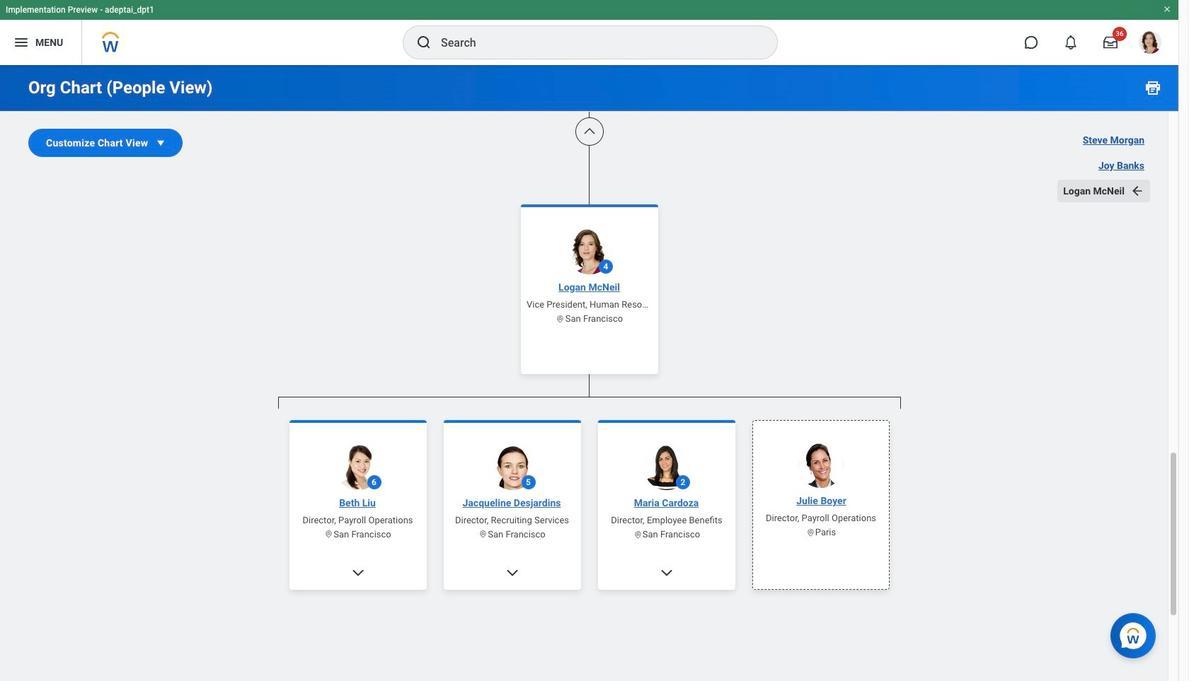 Task type: describe. For each thing, give the bounding box(es) containing it.
close environment banner image
[[1163, 5, 1171, 13]]

1 chevron down image from the left
[[351, 566, 365, 580]]

caret down image
[[154, 136, 168, 150]]

1 horizontal spatial location image
[[633, 530, 642, 539]]

logan mcneil, logan mcneil, 4 direct reports element
[[278, 409, 901, 682]]

inbox large image
[[1103, 35, 1118, 50]]

chevron up image
[[582, 125, 596, 139]]

search image
[[415, 34, 432, 51]]

0 horizontal spatial location image
[[324, 530, 334, 539]]

chevron down image
[[659, 566, 673, 580]]

notifications large image
[[1064, 35, 1078, 50]]

location image inside logan mcneil, logan mcneil, 4 direct reports 'element'
[[479, 530, 488, 539]]

arrow left image
[[1130, 184, 1144, 198]]

justify image
[[13, 34, 30, 51]]

0 vertical spatial location image
[[556, 314, 565, 323]]



Task type: locate. For each thing, give the bounding box(es) containing it.
profile logan mcneil image
[[1139, 31, 1161, 57]]

2 horizontal spatial location image
[[806, 528, 815, 537]]

0 horizontal spatial location image
[[479, 530, 488, 539]]

0 horizontal spatial chevron down image
[[351, 566, 365, 580]]

2 chevron down image from the left
[[505, 566, 519, 580]]

1 horizontal spatial chevron down image
[[505, 566, 519, 580]]

main content
[[0, 0, 1178, 682]]

location image
[[556, 314, 565, 323], [479, 530, 488, 539]]

1 horizontal spatial location image
[[556, 314, 565, 323]]

1 vertical spatial location image
[[479, 530, 488, 539]]

chevron down image
[[351, 566, 365, 580], [505, 566, 519, 580]]

Search Workday  search field
[[441, 27, 748, 58]]

print org chart image
[[1144, 79, 1161, 96]]

location image
[[806, 528, 815, 537], [324, 530, 334, 539], [633, 530, 642, 539]]

banner
[[0, 0, 1178, 65]]



Task type: vqa. For each thing, say whether or not it's contained in the screenshot.
2022_1095-C_Forms_For_Ber wyn_2022's McNeil
no



